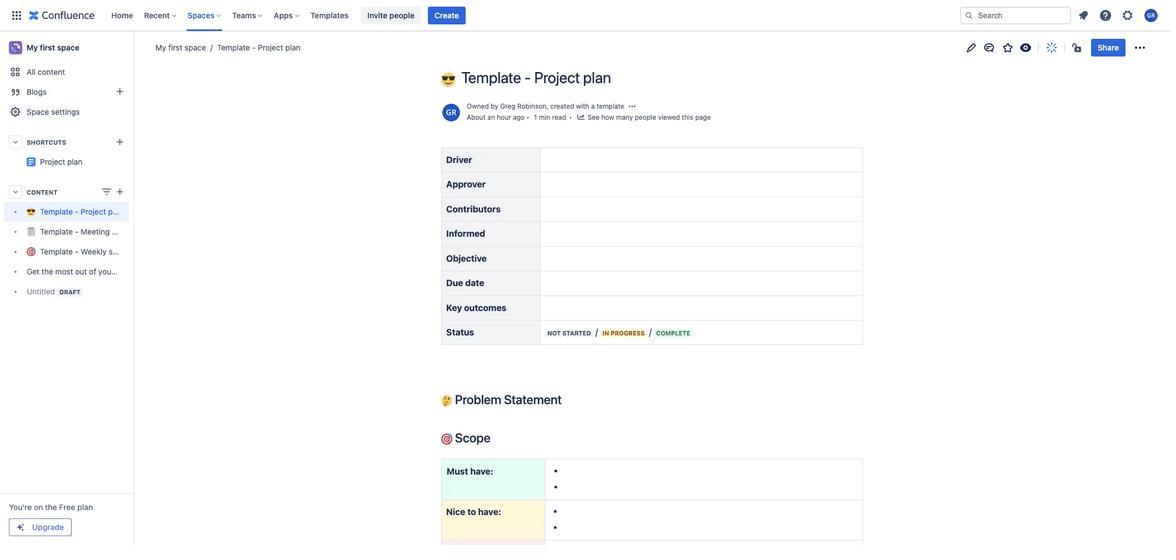 Task type: vqa. For each thing, say whether or not it's contained in the screenshot.
":thinking:" icon
yes



Task type: describe. For each thing, give the bounding box(es) containing it.
an
[[488, 113, 495, 121]]

- down teams dropdown button at the left
[[252, 43, 256, 52]]

appswitcher icon image
[[10, 9, 23, 22]]

1 vertical spatial the
[[45, 503, 57, 513]]

problem
[[455, 393, 501, 408]]

template up the most
[[40, 247, 73, 257]]

all
[[27, 67, 36, 77]]

1 vertical spatial have:
[[478, 508, 501, 518]]

min
[[539, 113, 551, 121]]

spaces button
[[184, 6, 226, 24]]

key
[[446, 303, 462, 313]]

template - project plan image
[[27, 158, 36, 167]]

home
[[111, 10, 133, 20]]

space
[[27, 107, 49, 117]]

teams button
[[229, 6, 267, 24]]

,
[[547, 102, 549, 110]]

tree inside space element
[[4, 202, 158, 302]]

invite people
[[368, 10, 415, 20]]

you're
[[9, 503, 32, 513]]

banner containing home
[[0, 0, 1172, 31]]

collapse sidebar image
[[121, 37, 145, 59]]

greg robinson link
[[500, 102, 547, 110]]

0 vertical spatial have:
[[470, 467, 494, 477]]

invite
[[368, 10, 388, 20]]

robinson
[[518, 102, 547, 110]]

people inside global element
[[390, 10, 415, 20]]

started
[[563, 330, 591, 337]]

get the most out of your team space
[[27, 267, 158, 277]]

get the most out of your team space link
[[4, 262, 158, 282]]

create
[[435, 10, 459, 20]]

:sunglasses: image
[[441, 72, 456, 87]]

free
[[59, 503, 75, 513]]

recent button
[[141, 6, 181, 24]]

content
[[38, 67, 65, 77]]

template - project plan inside space element
[[40, 207, 123, 217]]

outcomes
[[464, 303, 507, 313]]

- for template - project plan link to the left
[[75, 207, 79, 217]]

driver
[[446, 155, 472, 165]]

1 min read
[[534, 113, 566, 121]]

you're on the free plan
[[9, 503, 93, 513]]

upgrade button
[[9, 520, 71, 536]]

copy image for scope
[[490, 431, 503, 445]]

shortcuts button
[[4, 132, 129, 152]]

page
[[696, 113, 711, 121]]

template - weekly status report
[[40, 247, 155, 257]]

premium image
[[16, 524, 25, 532]]

scope
[[453, 431, 491, 446]]

about
[[467, 113, 486, 121]]

status
[[446, 328, 474, 338]]

- up robinson
[[524, 68, 531, 87]]

viewed
[[658, 113, 680, 121]]

project plan for project plan link above change view icon
[[129, 153, 172, 162]]

problem statement
[[453, 393, 562, 408]]

nice to have:
[[446, 508, 501, 518]]

created
[[551, 102, 574, 110]]

help icon image
[[1099, 9, 1113, 22]]

more actions image
[[1134, 41, 1147, 54]]

informed
[[446, 229, 485, 239]]

see how many people viewed this page
[[588, 113, 711, 121]]

greg robinson image
[[443, 104, 460, 122]]

objective
[[446, 254, 487, 264]]

see how many people viewed this page button
[[577, 112, 711, 123]]

2 / from the left
[[649, 328, 652, 338]]

recent
[[144, 10, 170, 20]]

1
[[534, 113, 537, 121]]

Search field
[[961, 6, 1072, 24]]

not started / in progress / complete
[[548, 328, 691, 338]]

quick summary image
[[1045, 41, 1059, 54]]

get
[[27, 267, 39, 277]]

2 first from the left
[[168, 43, 182, 52]]

manage page ownership image
[[628, 102, 637, 111]]

untitled
[[27, 287, 55, 297]]

meeting
[[81, 227, 110, 237]]

with a template button
[[576, 102, 625, 112]]

content
[[27, 189, 57, 196]]

must have:
[[447, 467, 494, 477]]

0 vertical spatial template - project plan link
[[206, 42, 301, 53]]

0 horizontal spatial space
[[57, 43, 79, 52]]

edit this page image
[[965, 41, 978, 54]]

all content link
[[4, 62, 129, 82]]

template
[[597, 102, 625, 110]]

share
[[1098, 43, 1119, 52]]

0 horizontal spatial my first space link
[[4, 37, 129, 59]]

greg
[[500, 102, 516, 110]]

weekly
[[81, 247, 107, 257]]

approver
[[446, 180, 486, 190]]

nice
[[446, 508, 465, 518]]

2 horizontal spatial space
[[185, 43, 206, 52]]

your
[[98, 267, 114, 277]]

content button
[[4, 182, 129, 202]]

1 / from the left
[[596, 328, 598, 338]]

complete
[[656, 330, 691, 337]]

0 vertical spatial template - project plan
[[217, 43, 301, 52]]

owned by greg robinson , created with a template
[[467, 102, 625, 110]]



Task type: locate. For each thing, give the bounding box(es) containing it.
my inside space element
[[27, 43, 38, 52]]

team
[[116, 267, 134, 277]]

template - weekly status report link
[[4, 242, 155, 262]]

read
[[552, 113, 566, 121]]

see
[[588, 113, 600, 121]]

people
[[390, 10, 415, 20], [635, 113, 656, 121]]

template - project plan up robinson
[[461, 68, 611, 87]]

owned
[[467, 102, 489, 110]]

project
[[258, 43, 283, 52], [534, 68, 580, 87], [129, 153, 154, 162], [40, 157, 65, 167], [81, 207, 106, 217]]

/
[[596, 328, 598, 338], [649, 328, 652, 338]]

the
[[42, 267, 53, 277], [45, 503, 57, 513]]

untitled draft
[[27, 287, 81, 297]]

template - project plan up 'template - meeting notes'
[[40, 207, 123, 217]]

template down content "dropdown button"
[[40, 207, 73, 217]]

template - project plan link down teams dropdown button at the left
[[206, 42, 301, 53]]

invite people button
[[361, 6, 421, 24]]

to
[[468, 508, 476, 518]]

people down manage page ownership image
[[635, 113, 656, 121]]

/ left the in
[[596, 328, 598, 338]]

create link
[[428, 6, 466, 24]]

2 my first space from the left
[[155, 43, 206, 52]]

0 vertical spatial people
[[390, 10, 415, 20]]

have:
[[470, 467, 494, 477], [478, 508, 501, 518]]

have: right to
[[478, 508, 501, 518]]

space
[[57, 43, 79, 52], [185, 43, 206, 52], [136, 267, 158, 277]]

home link
[[108, 6, 136, 24]]

0 horizontal spatial template - project plan link
[[4, 202, 129, 222]]

my first space inside space element
[[27, 43, 79, 52]]

my first space
[[27, 43, 79, 52], [155, 43, 206, 52]]

0 horizontal spatial my first space
[[27, 43, 79, 52]]

2 my from the left
[[155, 43, 166, 52]]

1 horizontal spatial copy image
[[561, 393, 574, 406]]

- up template - meeting notes link
[[75, 207, 79, 217]]

1 horizontal spatial people
[[635, 113, 656, 121]]

status
[[109, 247, 131, 257]]

create a page image
[[113, 185, 127, 199]]

date
[[465, 278, 485, 288]]

0 horizontal spatial copy image
[[490, 431, 503, 445]]

:dart: image
[[441, 434, 453, 445], [441, 434, 453, 445]]

my up all in the top left of the page
[[27, 43, 38, 52]]

of
[[89, 267, 96, 277]]

2 horizontal spatial template - project plan
[[461, 68, 611, 87]]

on
[[34, 503, 43, 513]]

my first space down recent popup button
[[155, 43, 206, 52]]

first down recent popup button
[[168, 43, 182, 52]]

1 my from the left
[[27, 43, 38, 52]]

- for template - meeting notes link
[[75, 227, 79, 237]]

the right get
[[42, 267, 53, 277]]

ago
[[513, 113, 525, 121]]

space element
[[0, 31, 172, 546]]

share button
[[1091, 39, 1126, 57]]

first
[[40, 43, 55, 52], [168, 43, 182, 52]]

due date
[[446, 278, 485, 288]]

0 vertical spatial the
[[42, 267, 53, 277]]

- left meeting
[[75, 227, 79, 237]]

copy image for problem statement
[[561, 393, 574, 406]]

plan inside project plan link
[[156, 153, 172, 162]]

your profile and preferences image
[[1145, 9, 1158, 22]]

report
[[133, 247, 155, 257]]

first inside space element
[[40, 43, 55, 52]]

people right invite
[[390, 10, 415, 20]]

my first space up content
[[27, 43, 79, 52]]

change view image
[[100, 185, 113, 199]]

the right on
[[45, 503, 57, 513]]

0 horizontal spatial template - project plan
[[40, 207, 123, 217]]

template up by
[[461, 68, 521, 87]]

my first space link up all content link
[[4, 37, 129, 59]]

statement
[[504, 393, 562, 408]]

upgrade
[[32, 523, 64, 532]]

no restrictions image
[[1071, 41, 1085, 54]]

template - project plan link
[[206, 42, 301, 53], [4, 202, 129, 222]]

space settings link
[[4, 102, 129, 122]]

draft
[[59, 289, 81, 296]]

project plan
[[129, 153, 172, 162], [40, 157, 82, 167]]

1 vertical spatial people
[[635, 113, 656, 121]]

star image
[[1002, 41, 1015, 54]]

how
[[602, 113, 614, 121]]

project plan link up change view icon
[[4, 152, 172, 172]]

blogs link
[[4, 82, 129, 102]]

apps button
[[271, 6, 304, 24]]

teams
[[232, 10, 256, 20]]

my first space link down recent popup button
[[155, 42, 206, 53]]

global element
[[7, 0, 958, 31]]

first up all content
[[40, 43, 55, 52]]

notes
[[112, 227, 132, 237]]

out
[[75, 267, 87, 277]]

1 horizontal spatial space
[[136, 267, 158, 277]]

template - project plan link up 'template - meeting notes'
[[4, 202, 129, 222]]

tree
[[4, 202, 158, 302]]

template down "teams"
[[217, 43, 250, 52]]

must
[[447, 467, 468, 477]]

by
[[491, 102, 499, 110]]

my first space link
[[4, 37, 129, 59], [155, 42, 206, 53]]

1 horizontal spatial /
[[649, 328, 652, 338]]

1 horizontal spatial template - project plan link
[[206, 42, 301, 53]]

/ right the progress
[[649, 328, 652, 338]]

blogs
[[27, 87, 47, 97]]

1 horizontal spatial template - project plan
[[217, 43, 301, 52]]

due
[[446, 278, 463, 288]]

tree containing template - project plan
[[4, 202, 158, 302]]

1 horizontal spatial project plan
[[129, 153, 172, 162]]

- left weekly
[[75, 247, 79, 257]]

- for template - weekly status report link on the top
[[75, 247, 79, 257]]

space down spaces
[[185, 43, 206, 52]]

notification icon image
[[1077, 9, 1091, 22]]

0 horizontal spatial my
[[27, 43, 38, 52]]

have: right must
[[470, 467, 494, 477]]

most
[[55, 267, 73, 277]]

space settings
[[27, 107, 80, 117]]

template
[[217, 43, 250, 52], [461, 68, 521, 87], [40, 207, 73, 217], [40, 227, 73, 237], [40, 247, 73, 257]]

space down report
[[136, 267, 158, 277]]

template - project plan down teams dropdown button at the left
[[217, 43, 301, 52]]

template up template - weekly status report link on the top
[[40, 227, 73, 237]]

create a blog image
[[113, 85, 127, 98]]

1 horizontal spatial my
[[155, 43, 166, 52]]

:sunglasses: image
[[441, 72, 456, 87]]

my
[[27, 43, 38, 52], [155, 43, 166, 52]]

:thinking: image
[[441, 396, 453, 407], [441, 396, 453, 407]]

1 horizontal spatial my first space link
[[155, 42, 206, 53]]

key outcomes
[[446, 303, 507, 313]]

project plan for project plan link underneath 'shortcuts' dropdown button
[[40, 157, 82, 167]]

0 horizontal spatial /
[[596, 328, 598, 338]]

project plan link down 'shortcuts' dropdown button
[[40, 157, 82, 167]]

hour
[[497, 113, 511, 121]]

add shortcut image
[[113, 135, 127, 149]]

1 vertical spatial copy image
[[490, 431, 503, 445]]

1 first from the left
[[40, 43, 55, 52]]

0 horizontal spatial first
[[40, 43, 55, 52]]

0 horizontal spatial people
[[390, 10, 415, 20]]

template - meeting notes link
[[4, 222, 132, 242]]

apps
[[274, 10, 293, 20]]

search image
[[965, 11, 974, 20]]

the inside tree
[[42, 267, 53, 277]]

many
[[616, 113, 633, 121]]

0 horizontal spatial project plan
[[40, 157, 82, 167]]

0 vertical spatial copy image
[[561, 393, 574, 406]]

stop watching image
[[1019, 41, 1033, 54]]

this
[[682, 113, 694, 121]]

shortcuts
[[27, 139, 66, 146]]

1 horizontal spatial my first space
[[155, 43, 206, 52]]

a
[[591, 102, 595, 110]]

spaces
[[188, 10, 215, 20]]

space up all content link
[[57, 43, 79, 52]]

confluence image
[[29, 9, 95, 22], [29, 9, 95, 22]]

my right collapse sidebar image
[[155, 43, 166, 52]]

settings icon image
[[1122, 9, 1135, 22]]

template - project plan
[[217, 43, 301, 52], [461, 68, 611, 87], [40, 207, 123, 217]]

not
[[548, 330, 561, 337]]

template - meeting notes
[[40, 227, 132, 237]]

copy image
[[561, 393, 574, 406], [490, 431, 503, 445]]

1 horizontal spatial first
[[168, 43, 182, 52]]

-
[[252, 43, 256, 52], [524, 68, 531, 87], [75, 207, 79, 217], [75, 227, 79, 237], [75, 247, 79, 257]]

1 vertical spatial template - project plan
[[461, 68, 611, 87]]

1 vertical spatial template - project plan link
[[4, 202, 129, 222]]

all content
[[27, 67, 65, 77]]

banner
[[0, 0, 1172, 31]]

settings
[[51, 107, 80, 117]]

in
[[603, 330, 609, 337]]

progress
[[611, 330, 645, 337]]

2 vertical spatial template - project plan
[[40, 207, 123, 217]]

about an hour ago
[[467, 113, 525, 121]]

contributors
[[446, 204, 501, 214]]

1 my first space from the left
[[27, 43, 79, 52]]



